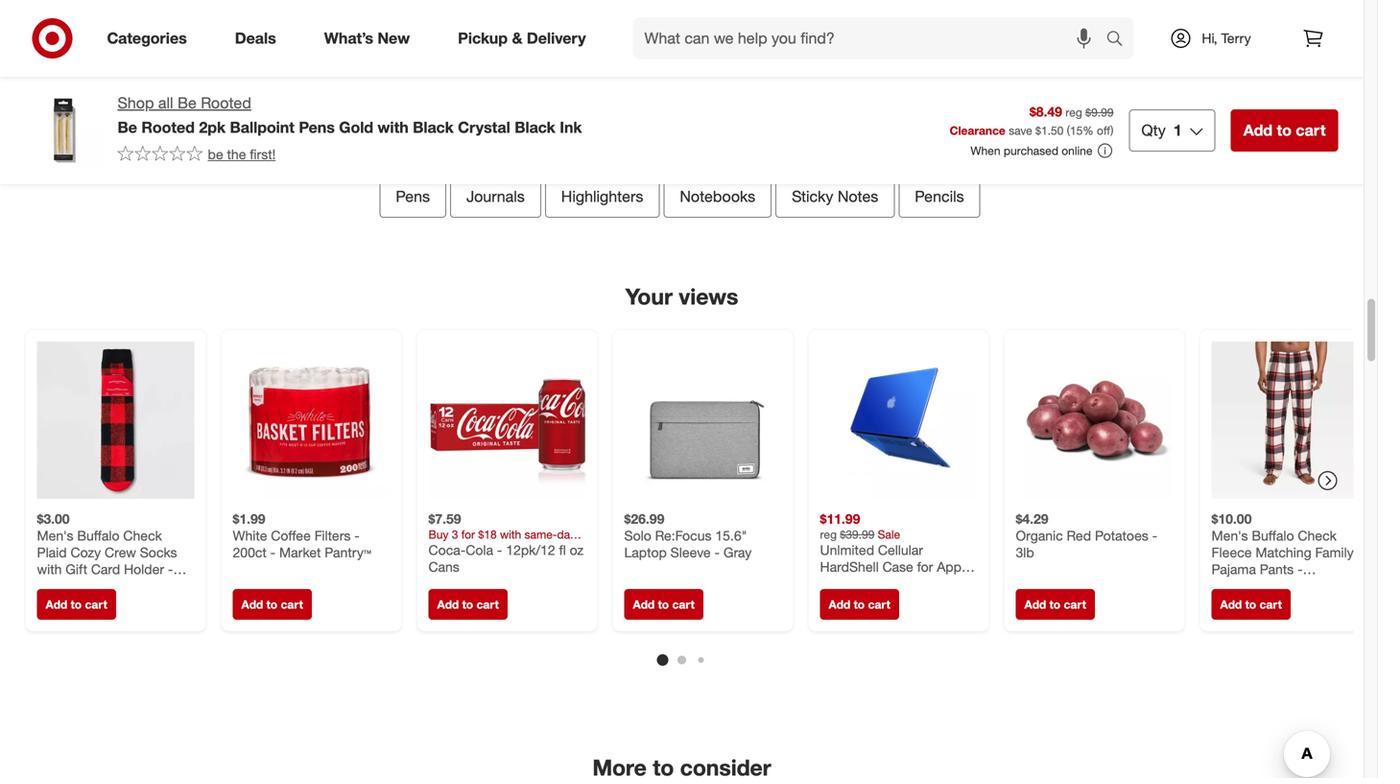 Task type: describe. For each thing, give the bounding box(es) containing it.
notebooks
[[680, 187, 755, 206]]

journals
[[467, 187, 525, 206]]

highlighters link
[[545, 176, 660, 218]]

shop
[[118, 94, 154, 112]]

socks
[[140, 544, 177, 561]]

sale
[[878, 527, 900, 542]]

cans
[[429, 558, 460, 575]]

$3.00
[[37, 510, 70, 527]]

re:focus
[[655, 527, 712, 544]]

$39.99
[[840, 527, 875, 542]]

add inside button
[[739, 2, 768, 21]]

to for men's buffalo check fleece matching family pajama pants - wondershop™ black
[[1245, 597, 1257, 612]]

when
[[971, 144, 1001, 158]]

highlighters
[[561, 187, 643, 206]]

add to cart button for organic red potatoes - 3lb
[[1016, 589, 1095, 620]]

1 vertical spatial be
[[118, 118, 137, 137]]

add to cart for organic red potatoes - 3lb
[[1025, 597, 1086, 612]]

sticky notes
[[792, 187, 878, 206]]

$4.29
[[1016, 510, 1049, 527]]

ink
[[560, 118, 582, 137]]

pickup & delivery link
[[442, 17, 610, 60]]

cart for coca-cola - 12pk/12 fl oz cans
[[476, 597, 499, 612]]

your
[[626, 283, 673, 310]]

add for men's buffalo check plaid cozy crew socks with gift card holder - wondershop™ red/black 6-12
[[46, 597, 67, 612]]

organic
[[1016, 527, 1063, 544]]

be the first! link
[[118, 145, 276, 164]]

journals link
[[450, 176, 541, 218]]

add to cart for coca-cola - 12pk/12 fl oz cans
[[437, 597, 499, 612]]

search
[[1098, 31, 1144, 49]]

buffalo for cozy
[[77, 527, 120, 544]]

(4 items)
[[629, 1, 704, 23]]

add to cart button for coca-cola - 12pk/12 fl oz cans
[[429, 589, 508, 620]]

men's buffalo check plaid cozy crew socks with gift card holder - wondershop™ red/black 6-12 image
[[37, 341, 194, 499]]

$26.99
[[624, 510, 665, 527]]

shop all be rooted be rooted 2pk ballpoint pens gold with black crystal black ink
[[118, 94, 582, 137]]

add for organic red potatoes - 3lb
[[1025, 597, 1046, 612]]

holder
[[124, 561, 164, 578]]

coffee
[[271, 527, 311, 544]]

white
[[233, 527, 267, 544]]

what's new
[[324, 29, 410, 48]]

notebooks link
[[664, 176, 772, 218]]

black for $10.00 men's buffalo check fleece matching family pajama pants - wondershop™ black
[[1299, 578, 1333, 594]]

12pk/12
[[506, 542, 555, 558]]

add to cart for solo re:focus 15.6" laptop sleeve - gray
[[633, 597, 695, 612]]

oz
[[570, 542, 584, 558]]

wondershop™ inside $10.00 men's buffalo check fleece matching family pajama pants - wondershop™ black
[[1212, 578, 1295, 594]]

- right "filters"
[[354, 527, 360, 544]]

to for white coffee filters - 200ct - market pantry™
[[266, 597, 278, 612]]

what's
[[324, 29, 373, 48]]

organic red potatoes - 3lb image
[[1016, 341, 1173, 499]]

to for coca-cola - 12pk/12 fl oz cans
[[462, 597, 473, 612]]

wondershop™ inside $3.00 men's buffalo check plaid cozy crew socks with gift card holder - wondershop™ red/black 6-12
[[37, 578, 121, 594]]

cart for white coffee filters - 200ct - market pantry™
[[281, 597, 303, 612]]

fl
[[559, 542, 566, 558]]

1.50
[[1041, 123, 1064, 138]]

&
[[512, 29, 523, 48]]

add to cart button for solo re:focus 15.6" laptop sleeve - gray
[[624, 589, 703, 620]]

add for white coffee filters - 200ct - market pantry™
[[241, 597, 263, 612]]

red/black
[[124, 578, 187, 594]]

the
[[227, 146, 246, 163]]

filters
[[315, 527, 351, 544]]

$4.29 organic red potatoes - 3lb
[[1016, 510, 1158, 561]]

search button
[[1098, 17, 1144, 63]]

unlmited cellular hardshell case for apple 11-inch macbook air - blue image
[[820, 341, 978, 499]]

qty
[[1142, 121, 1166, 140]]

sticky notes link
[[776, 176, 895, 218]]

to for organic red potatoes - 3lb
[[1050, 597, 1061, 612]]

add all 4 to cart
[[739, 2, 856, 21]]

hi,
[[1202, 30, 1218, 47]]

terry
[[1221, 30, 1251, 47]]

add all 4 to cart button
[[727, 0, 868, 33]]

image of be rooted 2pk ballpoint pens gold with black crystal black ink image
[[25, 92, 102, 169]]

related categories
[[583, 133, 781, 160]]

categories
[[670, 133, 781, 160]]

matching
[[1256, 544, 1312, 561]]

cart for solo re:focus 15.6" laptop sleeve - gray
[[672, 597, 695, 612]]

items)
[[654, 1, 704, 23]]

$9.99
[[1086, 105, 1114, 120]]

add to cart button for men's buffalo check fleece matching family pajama pants - wondershop™ black
[[1212, 589, 1291, 620]]

pajama
[[1212, 561, 1256, 578]]

save
[[1009, 123, 1032, 138]]

pens inside the shop all be rooted be rooted 2pk ballpoint pens gold with black crystal black ink
[[299, 118, 335, 137]]

check for crew
[[123, 527, 162, 544]]

white coffee filters - 200ct - market pantry™ image
[[233, 341, 390, 499]]

15.6"
[[715, 527, 747, 544]]

men's buffalo check fleece matching family pajama pants - wondershop™ black image
[[1212, 341, 1369, 499]]

$3.00 men's buffalo check plaid cozy crew socks with gift card holder - wondershop™ red/black 6-12
[[37, 510, 187, 611]]

add to cart for men's buffalo check plaid cozy crew socks with gift card holder - wondershop™ red/black 6-12
[[46, 597, 107, 612]]

pencils
[[915, 187, 964, 206]]

coca-
[[429, 542, 466, 558]]

card
[[91, 561, 120, 578]]

cozy
[[71, 544, 101, 561]]

purchased
[[1004, 144, 1059, 158]]

your views
[[626, 283, 738, 310]]

- inside the coca-cola - 12pk/12 fl oz cans
[[497, 542, 502, 558]]

when purchased online
[[971, 144, 1093, 158]]

$8.49 reg $9.99 clearance save $ 1.50 ( 15 % off )
[[950, 103, 1114, 138]]

%
[[1083, 123, 1094, 138]]

men's for fleece
[[1212, 527, 1248, 544]]

coca-cola - 12pk/12 fl oz cans image
[[429, 341, 586, 499]]



Task type: locate. For each thing, give the bounding box(es) containing it.
- right cola
[[497, 542, 502, 558]]

add to cart button for men's buffalo check plaid cozy crew socks with gift card holder - wondershop™ red/black 6-12
[[37, 589, 116, 620]]

1 horizontal spatial all
[[773, 2, 789, 21]]

1 buffalo from the left
[[77, 527, 120, 544]]

pencils link
[[899, 176, 981, 218]]

add down the 3lb
[[1025, 597, 1046, 612]]

check right the fleece
[[1298, 527, 1337, 544]]

(4
[[634, 1, 649, 23]]

reg for $8.49
[[1066, 105, 1082, 120]]

add down 200ct
[[241, 597, 263, 612]]

men's for plaid
[[37, 527, 73, 544]]

buffalo up card
[[77, 527, 120, 544]]

2 men's from the left
[[1212, 527, 1248, 544]]

$11.99 reg $39.99 sale
[[820, 510, 900, 542]]

cart for men's buffalo check fleece matching family pajama pants - wondershop™ black
[[1260, 597, 1282, 612]]

0 vertical spatial reg
[[1066, 105, 1082, 120]]

3lb
[[1016, 544, 1034, 561]]

black for shop all be rooted be rooted 2pk ballpoint pens gold with black crystal black ink
[[413, 118, 454, 137]]

- inside "$4.29 organic red potatoes - 3lb"
[[1152, 527, 1158, 544]]

all
[[773, 2, 789, 21], [158, 94, 173, 112]]

pens
[[299, 118, 335, 137], [396, 187, 430, 206]]

1 vertical spatial with
[[37, 561, 62, 578]]

12
[[50, 594, 65, 611]]

- right 200ct
[[270, 544, 276, 561]]

1 check from the left
[[123, 527, 162, 544]]

black
[[413, 118, 454, 137], [515, 118, 556, 137], [1299, 578, 1333, 594]]

all right shop
[[158, 94, 173, 112]]

categories
[[107, 29, 187, 48]]

add down cans
[[437, 597, 459, 612]]

add to cart
[[1244, 121, 1326, 140], [46, 597, 107, 612], [241, 597, 303, 612], [437, 597, 499, 612], [633, 597, 695, 612], [829, 597, 891, 612], [1025, 597, 1086, 612], [1220, 597, 1282, 612]]

)
[[1111, 123, 1114, 138]]

add left the 4
[[739, 2, 768, 21]]

check up holder
[[123, 527, 162, 544]]

pens left journals
[[396, 187, 430, 206]]

1 vertical spatial rooted
[[141, 118, 195, 137]]

men's up pajama
[[1212, 527, 1248, 544]]

- inside $26.99 solo re:focus 15.6" laptop sleeve - gray
[[715, 544, 720, 561]]

men's up the gift
[[37, 527, 73, 544]]

buffalo up pants
[[1252, 527, 1294, 544]]

pickup & delivery
[[458, 29, 586, 48]]

- right potatoes
[[1152, 527, 1158, 544]]

pantry™
[[325, 544, 371, 561]]

rooted
[[201, 94, 251, 112], [141, 118, 195, 137]]

men's inside $10.00 men's buffalo check fleece matching family pajama pants - wondershop™ black
[[1212, 527, 1248, 544]]

1 vertical spatial reg
[[820, 527, 837, 542]]

$1.99
[[233, 510, 265, 527]]

check inside $3.00 men's buffalo check plaid cozy crew socks with gift card holder - wondershop™ red/black 6-12
[[123, 527, 162, 544]]

to for men's buffalo check plaid cozy crew socks with gift card holder - wondershop™ red/black 6-12
[[71, 597, 82, 612]]

with right "gold" at the top left of page
[[378, 118, 409, 137]]

all for shop
[[158, 94, 173, 112]]

crew
[[105, 544, 136, 561]]

cart for men's buffalo check plaid cozy crew socks with gift card holder - wondershop™ red/black 6-12
[[85, 597, 107, 612]]

0 horizontal spatial wondershop™
[[37, 578, 121, 594]]

check for family
[[1298, 527, 1337, 544]]

gold
[[339, 118, 373, 137]]

add down the gift
[[46, 597, 67, 612]]

crystal
[[458, 118, 510, 137]]

related
[[583, 133, 664, 160]]

add down laptop
[[633, 597, 655, 612]]

reg left '$39.99'
[[820, 527, 837, 542]]

reg for $11.99
[[820, 527, 837, 542]]

gift
[[66, 561, 87, 578]]

2 check from the left
[[1298, 527, 1337, 544]]

to for solo re:focus 15.6" laptop sleeve - gray
[[658, 597, 669, 612]]

0 horizontal spatial with
[[37, 561, 62, 578]]

0 horizontal spatial men's
[[37, 527, 73, 544]]

fleece
[[1212, 544, 1252, 561]]

1 vertical spatial pens
[[396, 187, 430, 206]]

buffalo inside $3.00 men's buffalo check plaid cozy crew socks with gift card holder - wondershop™ red/black 6-12
[[77, 527, 120, 544]]

to
[[807, 2, 821, 21], [1277, 121, 1292, 140], [71, 597, 82, 612], [266, 597, 278, 612], [462, 597, 473, 612], [658, 597, 669, 612], [854, 597, 865, 612], [1050, 597, 1061, 612], [1245, 597, 1257, 612]]

pens link
[[379, 176, 446, 218]]

1 men's from the left
[[37, 527, 73, 544]]

red
[[1067, 527, 1091, 544]]

add for solo re:focus 15.6" laptop sleeve - gray
[[633, 597, 655, 612]]

add for coca-cola - 12pk/12 fl oz cans
[[437, 597, 459, 612]]

0 horizontal spatial black
[[413, 118, 454, 137]]

off
[[1097, 123, 1111, 138]]

check
[[123, 527, 162, 544], [1298, 527, 1337, 544]]

add to cart button for white coffee filters - 200ct - market pantry™
[[233, 589, 312, 620]]

0 horizontal spatial pens
[[299, 118, 335, 137]]

be right shop
[[178, 94, 197, 112]]

-
[[354, 527, 360, 544], [1152, 527, 1158, 544], [497, 542, 502, 558], [270, 544, 276, 561], [715, 544, 720, 561], [168, 561, 173, 578], [1298, 561, 1303, 578]]

2 horizontal spatial black
[[1299, 578, 1333, 594]]

add right the 1
[[1244, 121, 1273, 140]]

1 horizontal spatial buffalo
[[1252, 527, 1294, 544]]

be
[[178, 94, 197, 112], [118, 118, 137, 137]]

black inside $10.00 men's buffalo check fleece matching family pajama pants - wondershop™ black
[[1299, 578, 1333, 594]]

wondershop™ down the fleece
[[1212, 578, 1295, 594]]

15
[[1070, 123, 1083, 138]]

family
[[1315, 544, 1354, 561]]

- inside $3.00 men's buffalo check plaid cozy crew socks with gift card holder - wondershop™ red/black 6-12
[[168, 561, 173, 578]]

black down family
[[1299, 578, 1333, 594]]

pens left "gold" at the top left of page
[[299, 118, 335, 137]]

reg up the 15
[[1066, 105, 1082, 120]]

men's inside $3.00 men's buffalo check plaid cozy crew socks with gift card holder - wondershop™ red/black 6-12
[[37, 527, 73, 544]]

$10.00 men's buffalo check fleece matching family pajama pants - wondershop™ black
[[1212, 510, 1354, 594]]

cart
[[826, 2, 856, 21], [1296, 121, 1326, 140], [85, 597, 107, 612], [281, 597, 303, 612], [476, 597, 499, 612], [672, 597, 695, 612], [868, 597, 891, 612], [1064, 597, 1086, 612], [1260, 597, 1282, 612]]

1 horizontal spatial men's
[[1212, 527, 1248, 544]]

gray
[[724, 544, 752, 561]]

first!
[[250, 146, 276, 163]]

1 horizontal spatial pens
[[396, 187, 430, 206]]

$7.59
[[429, 510, 461, 527]]

be the first!
[[208, 146, 276, 163]]

1 wondershop™ from the left
[[37, 578, 121, 594]]

add down '$39.99'
[[829, 597, 851, 612]]

all left the 4
[[773, 2, 789, 21]]

add for men's buffalo check fleece matching family pajama pants - wondershop™ black
[[1220, 597, 1242, 612]]

2 buffalo from the left
[[1252, 527, 1294, 544]]

- inside $10.00 men's buffalo check fleece matching family pajama pants - wondershop™ black
[[1298, 561, 1303, 578]]

2 wondershop™ from the left
[[1212, 578, 1295, 594]]

categories link
[[91, 17, 211, 60]]

reg inside $8.49 reg $9.99 clearance save $ 1.50 ( 15 % off )
[[1066, 105, 1082, 120]]

solo re:focus 15.6" laptop sleeve - gray image
[[624, 341, 782, 499]]

views
[[679, 283, 738, 310]]

0 horizontal spatial rooted
[[141, 118, 195, 137]]

hi, terry
[[1202, 30, 1251, 47]]

what's new link
[[308, 17, 434, 60]]

1 horizontal spatial check
[[1298, 527, 1337, 544]]

all inside the shop all be rooted be rooted 2pk ballpoint pens gold with black crystal black ink
[[158, 94, 173, 112]]

0 horizontal spatial reg
[[820, 527, 837, 542]]

0 horizontal spatial all
[[158, 94, 173, 112]]

pants
[[1260, 561, 1294, 578]]

rooted up "2pk"
[[201, 94, 251, 112]]

(
[[1067, 123, 1070, 138]]

1 horizontal spatial be
[[178, 94, 197, 112]]

buffalo inside $10.00 men's buffalo check fleece matching family pajama pants - wondershop™ black
[[1252, 527, 1294, 544]]

1 horizontal spatial wondershop™
[[1212, 578, 1295, 594]]

add to cart for white coffee filters - 200ct - market pantry™
[[241, 597, 303, 612]]

be down shop
[[118, 118, 137, 137]]

- left the gray
[[715, 544, 720, 561]]

cola
[[466, 542, 493, 558]]

all for add
[[773, 2, 789, 21]]

buffalo for matching
[[1252, 527, 1294, 544]]

deals link
[[219, 17, 300, 60]]

$11.99
[[820, 510, 860, 527]]

cart for organic red potatoes - 3lb
[[1064, 597, 1086, 612]]

0 vertical spatial be
[[178, 94, 197, 112]]

4
[[794, 2, 802, 21]]

sticky
[[792, 187, 833, 206]]

$
[[1036, 123, 1041, 138]]

1
[[1174, 121, 1182, 140]]

delivery
[[527, 29, 586, 48]]

with inside $3.00 men's buffalo check plaid cozy crew socks with gift card holder - wondershop™ red/black 6-12
[[37, 561, 62, 578]]

0 vertical spatial pens
[[299, 118, 335, 137]]

0 horizontal spatial check
[[123, 527, 162, 544]]

$26.99 solo re:focus 15.6" laptop sleeve - gray
[[624, 510, 752, 561]]

with left the gift
[[37, 561, 62, 578]]

$8.49
[[1030, 103, 1062, 120]]

- right holder
[[168, 561, 173, 578]]

laptop
[[624, 544, 667, 561]]

0 vertical spatial with
[[378, 118, 409, 137]]

0 horizontal spatial be
[[118, 118, 137, 137]]

- right pants
[[1298, 561, 1303, 578]]

add to cart for men's buffalo check fleece matching family pajama pants - wondershop™ black
[[1220, 597, 1282, 612]]

black left crystal
[[413, 118, 454, 137]]

6-
[[37, 594, 50, 611]]

1 horizontal spatial reg
[[1066, 105, 1082, 120]]

1 horizontal spatial black
[[515, 118, 556, 137]]

0 vertical spatial all
[[773, 2, 789, 21]]

$1.99 white coffee filters - 200ct - market pantry™
[[233, 510, 371, 561]]

What can we help you find? suggestions appear below search field
[[633, 17, 1111, 60]]

deals
[[235, 29, 276, 48]]

0 vertical spatial rooted
[[201, 94, 251, 112]]

1 vertical spatial all
[[158, 94, 173, 112]]

all inside the add all 4 to cart button
[[773, 2, 789, 21]]

check inside $10.00 men's buffalo check fleece matching family pajama pants - wondershop™ black
[[1298, 527, 1337, 544]]

solo
[[624, 527, 651, 544]]

add down pajama
[[1220, 597, 1242, 612]]

1 horizontal spatial rooted
[[201, 94, 251, 112]]

add to cart button
[[1231, 109, 1338, 152], [37, 589, 116, 620], [233, 589, 312, 620], [429, 589, 508, 620], [624, 589, 703, 620], [820, 589, 899, 620], [1016, 589, 1095, 620], [1212, 589, 1291, 620]]

potatoes
[[1095, 527, 1149, 544]]

reg inside $11.99 reg $39.99 sale
[[820, 527, 837, 542]]

pickup
[[458, 29, 508, 48]]

2pk
[[199, 118, 226, 137]]

ballpoint
[[230, 118, 295, 137]]

coca-cola - 12pk/12 fl oz cans
[[429, 542, 584, 575]]

to inside button
[[807, 2, 821, 21]]

1 horizontal spatial with
[[378, 118, 409, 137]]

0 horizontal spatial buffalo
[[77, 527, 120, 544]]

buffalo
[[77, 527, 120, 544], [1252, 527, 1294, 544]]

sleeve
[[671, 544, 711, 561]]

wondershop™ down cozy
[[37, 578, 121, 594]]

with inside the shop all be rooted be rooted 2pk ballpoint pens gold with black crystal black ink
[[378, 118, 409, 137]]

rooted up be the first! link
[[141, 118, 195, 137]]

black left ink
[[515, 118, 556, 137]]

200ct
[[233, 544, 267, 561]]

qty 1
[[1142, 121, 1182, 140]]



Task type: vqa. For each thing, say whether or not it's contained in the screenshot.
the Card
yes



